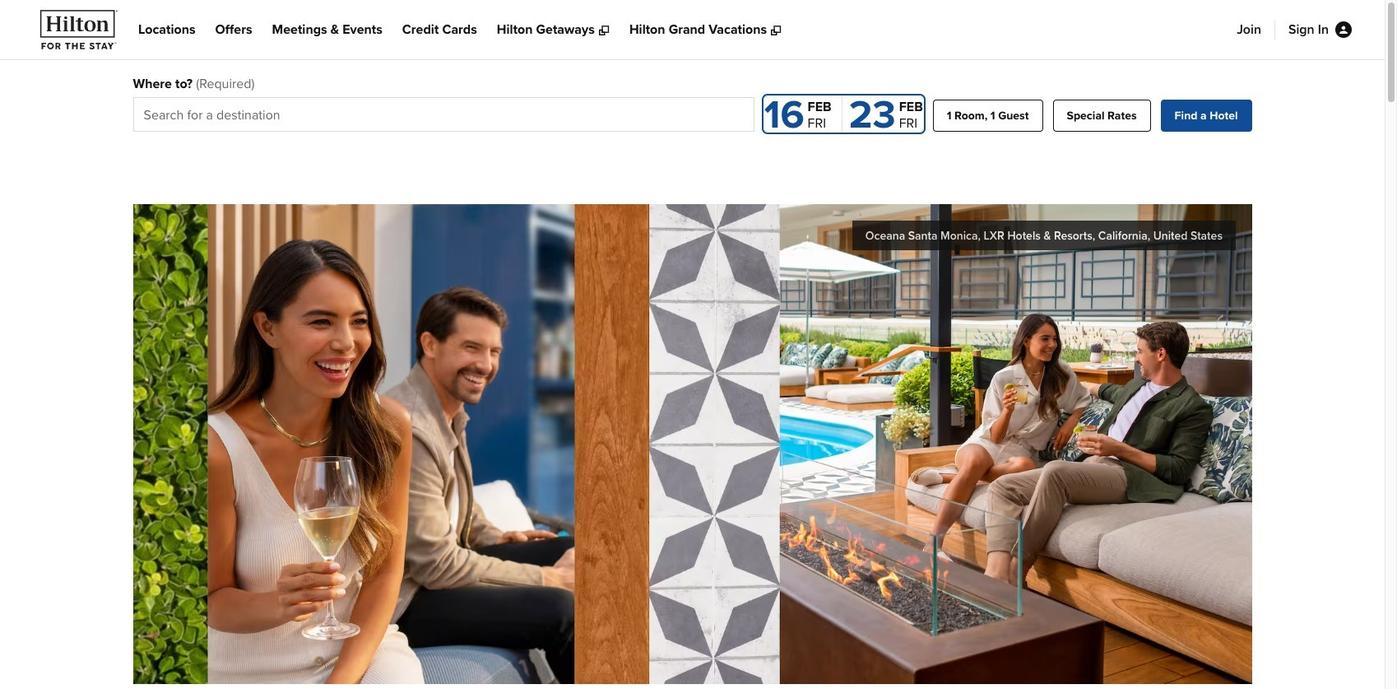 Task type: locate. For each thing, give the bounding box(es) containing it.
couple enjoy drinks outby pool image
[[133, 204, 1253, 684]]



Task type: vqa. For each thing, say whether or not it's contained in the screenshot.
second grid from right
no



Task type: describe. For each thing, give the bounding box(es) containing it.
hilton for the stay image
[[33, 7, 125, 53]]

Where to?. Begin typing to filter results. field
[[133, 97, 755, 132]]



